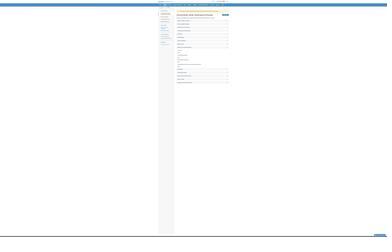 Task type: locate. For each thing, give the bounding box(es) containing it.
service/time sheets link
[[230, 5, 244, 8]]

add-ons link
[[287, 5, 294, 8]]

performance
[[271, 6, 278, 7], [220, 25, 226, 26]]

& right ratings
[[219, 28, 220, 29]]

performance right "business"
[[271, 6, 278, 7]]

performance inside 'business performance' link
[[271, 6, 278, 7]]

coupa supplier portal image
[[210, 0, 231, 4]]

profile link
[[218, 5, 224, 8]]

references
[[220, 28, 226, 29]]

& left diversity
[[222, 19, 223, 20]]

ons
[[291, 6, 293, 7]]

alert
[[236, 13, 306, 17]]

customers
[[220, 48, 226, 50]]

more
[[217, 48, 220, 50]]

performance inside financial performance 'link'
[[220, 25, 226, 26]]

help
[[302, 1, 305, 2]]

invoices link
[[249, 5, 256, 8]]

setup link
[[295, 5, 300, 8]]

coupa
[[220, 9, 224, 10]]

0 vertical spatial performance
[[271, 6, 278, 7]]

navigation containing bjord
[[282, 0, 306, 3]]

&
[[222, 19, 223, 20], [217, 22, 218, 23], [219, 28, 220, 29]]

learning center
[[215, 45, 225, 47]]

diversity
[[223, 19, 228, 20]]

home
[[213, 6, 216, 7]]

invoices
[[251, 6, 255, 7]]

your
[[213, 9, 215, 10]]

2 horizontal spatial &
[[222, 19, 223, 20]]

quick links
[[215, 33, 222, 35]]

& for references
[[219, 28, 220, 29]]

asn link
[[245, 5, 249, 8]]

1 vertical spatial profile
[[215, 9, 218, 10]]

service/time
[[232, 6, 239, 7]]

orders link
[[224, 5, 230, 8]]

1 vertical spatial performance
[[220, 25, 226, 26]]

1 vertical spatial &
[[217, 22, 218, 23]]

profile inside "link"
[[220, 14, 223, 15]]

2 vertical spatial profile
[[220, 14, 223, 15]]

profile up coupa
[[219, 6, 222, 7]]

add more customers
[[215, 48, 226, 50]]

financial performance link
[[211, 24, 233, 27]]

navigation
[[282, 0, 306, 3]]

verified
[[224, 9, 227, 10]]

profile for company profile
[[220, 14, 223, 15]]

performance for financial performance
[[220, 25, 226, 26]]

& right risk
[[217, 22, 218, 23]]

coupa verified
[[220, 9, 227, 10]]

coupa verified link
[[220, 9, 228, 11]]

performance up references in the top of the page
[[220, 25, 226, 26]]

ratings & references
[[215, 28, 226, 29]]

social,
[[224, 17, 227, 18]]

quick
[[215, 33, 219, 35]]

0 horizontal spatial performance
[[220, 25, 226, 26]]

manage payment information
[[215, 36, 224, 39]]

compliance
[[219, 22, 225, 23]]

0 vertical spatial &
[[222, 19, 223, 20]]

profile
[[219, 6, 222, 7], [215, 9, 218, 10], [220, 14, 223, 15]]

add-
[[288, 6, 291, 7]]

catalogs
[[258, 6, 263, 7]]

2 vertical spatial &
[[219, 28, 220, 29]]

manage
[[215, 36, 219, 37]]

profile right your
[[215, 9, 218, 10]]

environmental,
[[215, 17, 223, 18]]

business performance link
[[264, 5, 279, 8]]

profile up the environmental, social, governance & diversity
[[220, 14, 223, 15]]

payment
[[219, 36, 224, 37]]

1 horizontal spatial &
[[219, 28, 220, 29]]

notifications link
[[289, 0, 300, 3]]

0 horizontal spatial &
[[217, 22, 218, 23]]

1 horizontal spatial performance
[[271, 6, 278, 7]]



Task type: describe. For each thing, give the bounding box(es) containing it.
service/time sheets
[[232, 6, 243, 7]]

links
[[219, 33, 222, 35]]

center
[[221, 45, 225, 47]]

help link
[[301, 1, 306, 2]]

orders
[[225, 6, 229, 7]]

add more customers link
[[215, 48, 226, 50]]

setup
[[296, 6, 299, 7]]

company
[[215, 14, 220, 15]]

ratings
[[215, 28, 219, 29]]

sourcing link
[[280, 5, 287, 8]]

bjord link
[[282, 1, 288, 2]]

profile for your profile
[[215, 9, 218, 10]]

catalogs link
[[257, 5, 264, 8]]

& for compliance
[[217, 22, 218, 23]]

business performance
[[265, 6, 278, 7]]

performance for business performance
[[271, 6, 278, 7]]

add-ons
[[288, 6, 293, 7]]

environmental, social, governance & diversity
[[215, 17, 228, 20]]

risk & compliance link
[[211, 21, 233, 24]]

manage payment information link
[[215, 36, 224, 39]]

risk
[[215, 22, 217, 23]]

business
[[265, 6, 270, 7]]

financial
[[215, 25, 219, 26]]

home link
[[212, 5, 217, 8]]

governance
[[215, 19, 222, 20]]

risk & compliance
[[215, 22, 225, 23]]

company profile
[[215, 14, 223, 15]]

financial performance
[[215, 25, 226, 26]]

asn
[[246, 6, 248, 7]]

ratings & references link
[[211, 27, 233, 30]]

company profile link
[[211, 13, 233, 16]]

sheets
[[239, 6, 243, 7]]

& inside the environmental, social, governance & diversity
[[222, 19, 223, 20]]

your profile
[[213, 9, 218, 10]]

add
[[215, 48, 217, 50]]

sourcing
[[281, 6, 286, 7]]

environmental, social, governance & diversity link
[[211, 16, 233, 21]]

0 vertical spatial profile
[[219, 6, 222, 7]]

notifications
[[290, 1, 298, 2]]

bjord
[[283, 1, 287, 2]]

learning
[[215, 45, 221, 47]]

your profile link
[[213, 9, 218, 11]]

information
[[215, 38, 221, 39]]



Task type: vqa. For each thing, say whether or not it's contained in the screenshot.
Service/Time Sheets
yes



